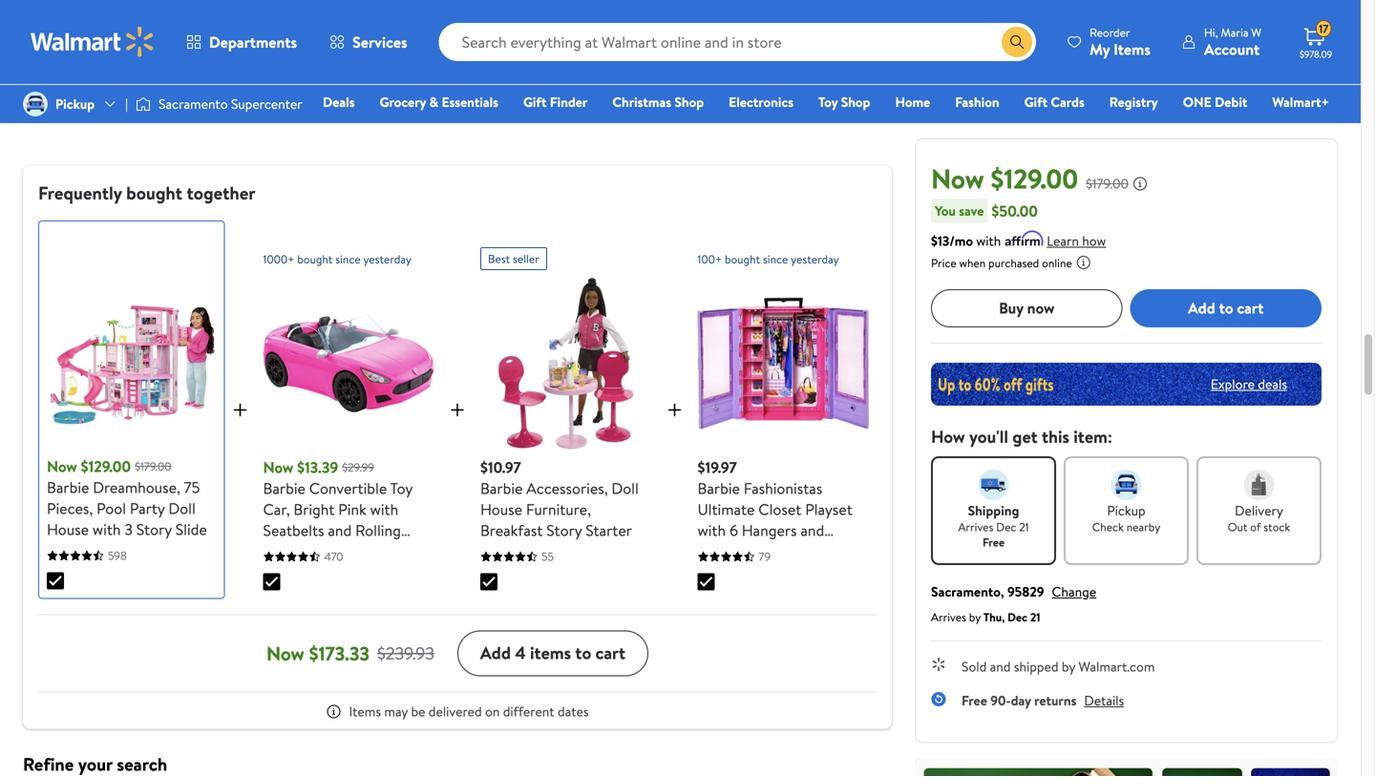 Task type: locate. For each thing, give the bounding box(es) containing it.
plus image
[[229, 399, 252, 422], [664, 399, 686, 422]]

barbie inside now $129.00 $179.00 barbie dreamhouse, 75 pieces, pool party doll house with 3 story slide
[[47, 477, 89, 498]]

toy right electronics
[[819, 93, 838, 111]]

1 vertical spatial toy
[[390, 478, 413, 499]]

gift left finder
[[524, 93, 547, 111]]

toy shop link
[[810, 92, 879, 112]]

$29.99
[[342, 460, 374, 476]]

21 inside shipping arrives dec 21 free
[[1020, 519, 1030, 535]]

more
[[405, 45, 435, 64]]

accessories,
[[527, 478, 608, 499]]

account
[[1205, 39, 1260, 60]]

walmart.com
[[1079, 658, 1156, 676]]

0 vertical spatial 3
[[317, 19, 325, 40]]

100+
[[698, 251, 722, 268]]

gift cards
[[1025, 93, 1085, 111]]

1 small from the left
[[623, 45, 652, 64]]

1 horizontal spatial 3
[[254, 45, 261, 64]]

1 horizontal spatial and
[[801, 520, 825, 541]]

with left 6
[[698, 520, 726, 541]]

free down shipping
[[983, 534, 1005, 551]]

free
[[983, 534, 1005, 551], [962, 692, 988, 710]]

0 horizontal spatial or
[[389, 45, 401, 64]]

 image
[[136, 95, 151, 114]]

0 vertical spatial dec
[[997, 519, 1017, 535]]

with inside now $129.00 $179.00 barbie dreamhouse, 75 pieces, pool party doll house with 3 story slide
[[93, 519, 121, 540]]

doll right party
[[169, 498, 196, 519]]

$19.97
[[698, 457, 737, 478]]

0 horizontal spatial house
[[47, 519, 89, 540]]

1 horizontal spatial small
[[697, 45, 726, 64]]

0 horizontal spatial shop
[[675, 93, 704, 111]]

 image
[[23, 92, 48, 117]]

bought for frequently
[[126, 181, 182, 205]]

1 horizontal spatial 21
[[1031, 609, 1041, 626]]

now up pieces,
[[47, 456, 77, 477]]

learn more about strikethrough prices image
[[1133, 176, 1148, 191]]

0 horizontal spatial add
[[480, 642, 511, 666]]

items:
[[532, 45, 568, 64]]

house inside now $129.00 $179.00 barbie dreamhouse, 75 pieces, pool party doll house with 3 story slide
[[47, 519, 89, 540]]

0 vertical spatial of
[[438, 45, 451, 64]]

or right one
[[389, 45, 401, 64]]

1 horizontal spatial story
[[547, 520, 582, 541]]

plus image
[[446, 399, 469, 422]]

2 vertical spatial 3
[[125, 519, 133, 540]]

$129.00 for now $129.00
[[991, 160, 1079, 197]]

since
[[336, 251, 361, 268], [763, 251, 789, 268]]

how
[[932, 425, 966, 449]]

departments button
[[170, 19, 313, 65]]

playset
[[806, 499, 853, 520]]

electronics
[[729, 93, 794, 111]]

pickup down toy
[[55, 95, 95, 113]]

yesterday
[[363, 251, 412, 268], [791, 251, 839, 268]]

now for now $173.33 $239.93
[[267, 641, 305, 667]]

and
[[328, 520, 352, 541], [801, 520, 825, 541], [990, 658, 1011, 676]]

None checkbox
[[263, 574, 280, 591], [698, 574, 715, 591], [263, 574, 280, 591], [698, 574, 715, 591]]

by right shipped
[[1062, 658, 1076, 676]]

now inside now $13.39 $29.99 barbie convertible toy car, bright pink with seatbelts and rolling wheels (seats 2 dolls)
[[263, 457, 294, 478]]

0 horizontal spatial small
[[623, 45, 652, 64]]

Walmart Site-Wide search field
[[439, 23, 1037, 61]]

story left slide in the left of the page
[[136, 519, 172, 540]]

grocery
[[380, 93, 426, 111]]

1 vertical spatial $179.00
[[135, 459, 171, 475]]

since for now
[[336, 251, 361, 268]]

1 horizontal spatial shop
[[841, 93, 871, 111]]

toy up 'rolling'
[[390, 478, 413, 499]]

to
[[1220, 298, 1234, 319], [576, 642, 592, 666]]

to up the explore
[[1220, 298, 1234, 319]]

None checkbox
[[47, 573, 64, 590], [481, 574, 498, 591], [47, 573, 64, 590], [481, 574, 498, 591]]

2 yesterday from the left
[[791, 251, 839, 268]]

$179.00 left learn more about strikethrough prices image
[[1086, 174, 1129, 193]]

3 inside now $129.00 $179.00 barbie dreamhouse, 75 pieces, pool party doll house with 3 story slide
[[125, 519, 133, 540]]

1 vertical spatial add
[[480, 642, 511, 666]]

add 4 items to cart
[[480, 642, 626, 666]]

now left $173.33
[[267, 641, 305, 667]]

0 horizontal spatial by
[[970, 609, 981, 626]]

pickup for pickup
[[55, 95, 95, 113]]

3 up '598'
[[125, 519, 133, 540]]

0 vertical spatial 21
[[1020, 519, 1030, 535]]

barbie inside $10.97 barbie accessories, doll house furniture, breakfast story starter
[[481, 478, 523, 499]]

1 since from the left
[[336, 251, 361, 268]]

pickup inside pickup check nearby
[[1108, 501, 1146, 520]]

1 horizontal spatial to
[[1220, 298, 1234, 319]]

0 horizontal spatial gift
[[524, 93, 547, 111]]

bought right 100+
[[725, 251, 761, 268]]

1 vertical spatial arrives
[[932, 609, 967, 626]]

now for now $129.00
[[932, 160, 985, 197]]

0 horizontal spatial pickup
[[55, 95, 95, 113]]

21 down 95829
[[1031, 609, 1041, 626]]

to right items
[[576, 642, 592, 666]]

free inside shipping arrives dec 21 free
[[983, 534, 1005, 551]]

hi, maria w account
[[1205, 24, 1262, 60]]

you'll
[[970, 425, 1009, 449]]

Search search field
[[439, 23, 1037, 61]]

with right pink
[[370, 499, 399, 520]]

hazard
[[136, 19, 198, 40]]

3
[[317, 19, 325, 40], [254, 45, 261, 64], [125, 519, 133, 540]]

walmart+ link
[[1264, 92, 1339, 112]]

pickup down the intent image for pickup
[[1108, 501, 1146, 520]]

sacramento supercenter
[[159, 95, 303, 113]]

free left 90-
[[962, 692, 988, 710]]

essentials
[[442, 93, 499, 111]]

2 or from the left
[[682, 45, 694, 64]]

one
[[364, 45, 386, 64]]

dec down intent image for shipping
[[997, 519, 1017, 535]]

1 horizontal spatial yesterday
[[791, 251, 839, 268]]

add
[[1189, 298, 1216, 319], [480, 642, 511, 666]]

$13.39
[[297, 457, 338, 478]]

walmart image
[[31, 27, 155, 57]]

california state chemical warning text none
[[38, 74, 299, 118]]

1 plus image from the left
[[229, 399, 252, 422]]

warning image
[[38, 22, 54, 37]]

explore deals link
[[1204, 367, 1296, 401]]

text
[[271, 74, 299, 95]]

hi,
[[1205, 24, 1219, 41]]

1 horizontal spatial add
[[1189, 298, 1216, 319]]

1 horizontal spatial gift
[[1025, 93, 1048, 111]]

1 vertical spatial dec
[[1008, 609, 1028, 626]]

by inside sacramento, 95829 change arrives by thu, dec 21
[[970, 609, 981, 626]]

0 vertical spatial cart
[[1238, 298, 1264, 319]]

items left may
[[349, 703, 381, 721]]

under
[[272, 19, 313, 40]]

cart up the explore deals
[[1238, 298, 1264, 319]]

one debit
[[1184, 93, 1248, 111]]

change
[[1052, 583, 1097, 601]]

1 horizontal spatial items
[[1114, 39, 1151, 60]]

2 shop from the left
[[841, 93, 871, 111]]

1 vertical spatial $129.00
[[81, 456, 131, 477]]

1 vertical spatial by
[[1062, 658, 1076, 676]]

0 horizontal spatial bought
[[126, 181, 182, 205]]

you save $50.00
[[935, 200, 1038, 221]]

0 horizontal spatial yesterday
[[363, 251, 412, 268]]

story up 55 on the bottom left
[[547, 520, 582, 541]]

and inside now $13.39 $29.99 barbie convertible toy car, bright pink with seatbelts and rolling wheels (seats 2 dolls)
[[328, 520, 352, 541]]

barbie up 6
[[698, 478, 740, 499]]

21 up 95829
[[1020, 519, 1030, 535]]

this
[[1042, 425, 1070, 449]]

dec right thu,
[[1008, 609, 1028, 626]]

deals
[[1259, 375, 1288, 394]]

items right my
[[1114, 39, 1151, 60]]

shipped
[[1015, 658, 1059, 676]]

now for now $129.00 $179.00 barbie dreamhouse, 75 pieces, pool party doll house with 3 story slide
[[47, 456, 77, 477]]

under
[[217, 45, 251, 64]]

0 vertical spatial items
[[1114, 39, 1151, 60]]

0 horizontal spatial of
[[438, 45, 451, 64]]

0 horizontal spatial since
[[336, 251, 361, 268]]

0 horizontal spatial 21
[[1020, 519, 1030, 535]]

now left $13.39 at left
[[263, 457, 294, 478]]

1 gift from the left
[[524, 93, 547, 111]]

$129.00 inside now $129.00 $179.00 barbie dreamhouse, 75 pieces, pool party doll house with 3 story slide
[[81, 456, 131, 477]]

0 vertical spatial add
[[1189, 298, 1216, 319]]

1 horizontal spatial house
[[481, 499, 523, 520]]

different
[[503, 703, 555, 721]]

add up the explore
[[1189, 298, 1216, 319]]

story inside now $129.00 $179.00 barbie dreamhouse, 75 pieces, pool party doll house with 3 story slide
[[136, 519, 172, 540]]

may
[[384, 703, 408, 721]]

with up '598'
[[93, 519, 121, 540]]

best
[[488, 251, 510, 267]]

services button
[[313, 19, 424, 65]]

0 vertical spatial free
[[983, 534, 1005, 551]]

0 vertical spatial $179.00
[[1086, 174, 1129, 193]]

2 plus image from the left
[[664, 399, 686, 422]]

$179.00
[[1086, 174, 1129, 193], [135, 459, 171, 475]]

1 vertical spatial pickup
[[1108, 501, 1146, 520]]

1 horizontal spatial toy
[[819, 93, 838, 111]]

for
[[168, 45, 185, 64]]

1 shop from the left
[[675, 93, 704, 111]]

it
[[301, 45, 309, 64]]

$179.00 up dreamhouse,
[[135, 459, 171, 475]]

1 horizontal spatial or
[[682, 45, 694, 64]]

1 horizontal spatial since
[[763, 251, 789, 268]]

0 vertical spatial toy
[[819, 93, 838, 111]]

0 vertical spatial by
[[970, 609, 981, 626]]

0 horizontal spatial $129.00
[[81, 456, 131, 477]]

grocery & essentials
[[380, 93, 499, 111]]

house left pool
[[47, 519, 89, 540]]

sold and shipped by walmart.com
[[962, 658, 1156, 676]]

$129.00 up pool
[[81, 456, 131, 477]]

dec inside sacramento, 95829 change arrives by thu, dec 21
[[1008, 609, 1028, 626]]

or right ball,
[[682, 45, 694, 64]]

intent image for delivery image
[[1244, 470, 1275, 500]]

legal information image
[[1077, 255, 1092, 270]]

or
[[389, 45, 401, 64], [682, 45, 694, 64]]

0 horizontal spatial 3
[[125, 519, 133, 540]]

now $129.00 $179.00 barbie dreamhouse, 75 pieces, pool party doll house with 3 story slide
[[47, 456, 207, 540]]

barbie up seatbelts
[[263, 478, 306, 499]]

gift left cards
[[1025, 93, 1048, 111]]

3 left the years.
[[254, 45, 261, 64]]

0 horizontal spatial story
[[136, 519, 172, 540]]

0 vertical spatial to
[[1220, 298, 1234, 319]]

2 gift from the left
[[1025, 93, 1048, 111]]

arrives inside shipping arrives dec 21 free
[[959, 519, 994, 535]]

0 horizontal spatial to
[[576, 642, 592, 666]]

1 horizontal spatial $129.00
[[991, 160, 1079, 197]]

1 vertical spatial items
[[349, 703, 381, 721]]

barbie up the breakfast
[[481, 478, 523, 499]]

this
[[38, 45, 61, 64]]

house inside $10.97 barbie accessories, doll house furniture, breakfast story starter
[[481, 499, 523, 520]]

items
[[530, 642, 571, 666]]

0 horizontal spatial items
[[349, 703, 381, 721]]

1 vertical spatial free
[[962, 692, 988, 710]]

1 vertical spatial to
[[576, 642, 592, 666]]

2 since from the left
[[763, 251, 789, 268]]

fashion link
[[947, 92, 1009, 112]]

story
[[136, 519, 172, 540], [547, 520, 582, 541]]

seller
[[513, 251, 540, 267]]

1 horizontal spatial cart
[[1238, 298, 1264, 319]]

and inside "$19.97 barbie fashionistas ultimate closet playset with 6 hangers and multiple storage spaces"
[[801, 520, 825, 541]]

0 vertical spatial arrives
[[959, 519, 994, 535]]

17
[[1320, 21, 1329, 37]]

3 right "under"
[[317, 19, 325, 40]]

toy
[[819, 93, 838, 111], [390, 478, 413, 499]]

55
[[542, 549, 554, 565]]

bought right 1000+
[[297, 251, 333, 268]]

arrives down sacramento,
[[932, 609, 967, 626]]

1 vertical spatial of
[[1251, 519, 1262, 535]]

$978.09
[[1300, 48, 1333, 61]]

details
[[1085, 692, 1125, 710]]

1 horizontal spatial plus image
[[664, 399, 686, 422]]

barbie left pool
[[47, 477, 89, 498]]

dolls)
[[371, 541, 409, 562]]

0 vertical spatial pickup
[[55, 95, 95, 113]]

intent image for shipping image
[[979, 470, 1009, 500]]

small left parts.
[[697, 45, 726, 64]]

1 vertical spatial 21
[[1031, 609, 1041, 626]]

house down $10.97
[[481, 499, 523, 520]]

to inside add to cart button
[[1220, 298, 1234, 319]]

since right 1000+
[[336, 251, 361, 268]]

1 horizontal spatial bought
[[297, 251, 333, 268]]

add inside add 4 items to cart button
[[480, 642, 511, 666]]

1 yesterday from the left
[[363, 251, 412, 268]]

w
[[1252, 24, 1262, 41]]

party
[[130, 498, 165, 519]]

services
[[353, 32, 408, 53]]

barbie dreamhouse, 75  pieces, pool party doll house with 3 story slide image
[[47, 279, 216, 449]]

car,
[[263, 499, 290, 520]]

1 horizontal spatial of
[[1251, 519, 1262, 535]]

cart right items
[[596, 642, 626, 666]]

0 horizontal spatial $179.00
[[135, 459, 171, 475]]

0 horizontal spatial plus image
[[229, 399, 252, 422]]

toy inside toy shop link
[[819, 93, 838, 111]]

add inside add to cart button
[[1189, 298, 1216, 319]]

-
[[201, 19, 207, 40]]

delivery
[[1236, 501, 1284, 520]]

shop left the home
[[841, 93, 871, 111]]

since right 100+
[[763, 251, 789, 268]]

shop right christmas
[[675, 93, 704, 111]]

price when purchased online
[[932, 255, 1073, 271]]

bought left together
[[126, 181, 182, 205]]

1 vertical spatial cart
[[596, 642, 626, 666]]

1 horizontal spatial pickup
[[1108, 501, 1146, 520]]

$129.00 up $50.00
[[991, 160, 1079, 197]]

when
[[960, 255, 986, 271]]

day
[[1011, 692, 1032, 710]]

arrives down intent image for shipping
[[959, 519, 994, 535]]

small left ball,
[[623, 45, 652, 64]]

doll up starter
[[612, 478, 639, 499]]

by left thu,
[[970, 609, 981, 626]]

now up you
[[932, 160, 985, 197]]

1 horizontal spatial doll
[[612, 478, 639, 499]]

of left the
[[438, 45, 451, 64]]

now for now $13.39 $29.99 barbie convertible toy car, bright pink with seatbelts and rolling wheels (seats 2 dolls)
[[263, 457, 294, 478]]

add left 4
[[480, 642, 511, 666]]

dreamhouse,
[[93, 477, 180, 498]]

2 horizontal spatial bought
[[725, 251, 761, 268]]

add to cart button
[[1131, 289, 1322, 327]]

0 vertical spatial $129.00
[[991, 160, 1079, 197]]

0 horizontal spatial and
[[328, 520, 352, 541]]

of right out at the right bottom of the page
[[1251, 519, 1262, 535]]

0 horizontal spatial cart
[[596, 642, 626, 666]]

0 horizontal spatial toy
[[390, 478, 413, 499]]

spaces
[[811, 541, 856, 562]]

now inside now $129.00 $179.00 barbie dreamhouse, 75 pieces, pool party doll house with 3 story slide
[[47, 456, 77, 477]]

yesterday for $19.97 barbie fashionistas ultimate closet playset with 6 hangers and multiple storage spaces
[[791, 251, 839, 268]]

1 or from the left
[[389, 45, 401, 64]]

best seller
[[488, 251, 540, 267]]

0 horizontal spatial doll
[[169, 498, 196, 519]]

slide
[[176, 519, 207, 540]]

hangers
[[742, 520, 797, 541]]



Task type: vqa. For each thing, say whether or not it's contained in the screenshot.
the $10.97
yes



Task type: describe. For each thing, give the bounding box(es) containing it.
the
[[454, 45, 473, 64]]

2 small from the left
[[697, 45, 726, 64]]

years.
[[264, 45, 298, 64]]

online
[[1042, 255, 1073, 271]]

contains
[[313, 45, 361, 64]]

now
[[1028, 298, 1055, 319]]

returns
[[1035, 692, 1077, 710]]

items inside the reorder my items
[[1114, 39, 1151, 60]]

doll inside $10.97 barbie accessories, doll house furniture, breakfast story starter
[[612, 478, 639, 499]]

parts.
[[730, 45, 762, 64]]

none
[[38, 100, 70, 118]]

delivery out of stock
[[1228, 501, 1291, 535]]

buy now
[[999, 298, 1055, 319]]

2 horizontal spatial 3
[[317, 19, 325, 40]]

following
[[476, 45, 529, 64]]

starter
[[586, 520, 632, 541]]

1 vertical spatial 3
[[254, 45, 261, 64]]

yesterday for now $13.39 $29.99 barbie convertible toy car, bright pink with seatbelts and rolling wheels (seats 2 dolls)
[[363, 251, 412, 268]]

(seats
[[315, 541, 355, 562]]

choking
[[61, 19, 133, 40]]

shop for christmas shop
[[675, 93, 704, 111]]

toy shop
[[819, 93, 871, 111]]

suitable
[[120, 45, 165, 64]]

sold
[[962, 658, 987, 676]]

since for $19.97
[[763, 251, 789, 268]]

maria
[[1221, 24, 1249, 41]]

deals link
[[314, 92, 364, 112]]

now $173.33 $239.93
[[267, 641, 435, 667]]

search icon image
[[1010, 34, 1025, 50]]

2
[[359, 541, 367, 562]]

pool
[[97, 498, 126, 519]]

$173.33
[[309, 641, 370, 667]]

shop for toy shop
[[841, 93, 871, 111]]

marbles,
[[571, 45, 620, 64]]

21 inside sacramento, 95829 change arrives by thu, dec 21
[[1031, 609, 1041, 626]]

pieces,
[[47, 498, 93, 519]]

thu,
[[984, 609, 1005, 626]]

story inside $10.97 barbie accessories, doll house furniture, breakfast story starter
[[547, 520, 582, 541]]

get
[[1013, 425, 1038, 449]]

gift cards link
[[1016, 92, 1094, 112]]

rolling
[[356, 520, 401, 541]]

is
[[86, 45, 94, 64]]

add for add to cart
[[1189, 298, 1216, 319]]

my
[[1090, 39, 1110, 60]]

frequently
[[38, 181, 122, 205]]

details button
[[1085, 692, 1125, 710]]

$10.97 barbie accessories, doll house furniture, breakfast story starter
[[481, 457, 639, 541]]

ball,
[[655, 45, 678, 64]]

$13/mo
[[932, 231, 974, 250]]

bought for 1000+
[[297, 251, 333, 268]]

bought for 100+
[[725, 251, 761, 268]]

barbie convertible toy car, bright pink with seatbelts and rolling wheels (seats 2 dolls) image
[[263, 278, 435, 450]]

shipping arrives dec 21 free
[[959, 501, 1030, 551]]

up to sixty percent off deals. shop now. image
[[932, 363, 1322, 406]]

how you'll get this item:
[[932, 425, 1113, 449]]

pink
[[338, 499, 367, 520]]

delivered
[[429, 703, 482, 721]]

arrives inside sacramento, 95829 change arrives by thu, dec 21
[[932, 609, 967, 626]]

90-
[[991, 692, 1011, 710]]

with inside now $13.39 $29.99 barbie convertible toy car, bright pink with seatbelts and rolling wheels (seats 2 dolls)
[[370, 499, 399, 520]]

learn how
[[1047, 231, 1107, 250]]

walmart+
[[1273, 93, 1330, 111]]

doll inside now $129.00 $179.00 barbie dreamhouse, 75 pieces, pool party doll house with 3 story slide
[[169, 498, 196, 519]]

with up price when purchased online
[[977, 231, 1002, 250]]

of inside delivery out of stock
[[1251, 519, 1262, 535]]

learn how button
[[1047, 231, 1107, 251]]

with inside "$19.97 barbie fashionistas ultimate closet playset with 6 hangers and multiple storage spaces"
[[698, 520, 726, 541]]

christmas
[[613, 93, 672, 111]]

add 4 items to cart button
[[458, 631, 649, 677]]

supercenter
[[231, 95, 303, 113]]

dates
[[558, 703, 589, 721]]

barbie accessories, doll house furniture, breakfast story starter image
[[481, 278, 652, 450]]

california
[[38, 74, 104, 95]]

reorder my items
[[1090, 24, 1151, 60]]

frequently bought together
[[38, 181, 256, 205]]

gift for gift finder
[[524, 93, 547, 111]]

children
[[211, 19, 268, 40]]

intent image for pickup image
[[1112, 470, 1142, 500]]

wheels
[[263, 541, 311, 562]]

convertible
[[309, 478, 387, 499]]

sacramento
[[159, 95, 228, 113]]

79
[[759, 549, 771, 565]]

$129.00 for now $129.00 $179.00 barbie dreamhouse, 75 pieces, pool party doll house with 3 story slide
[[81, 456, 131, 477]]

explore
[[1211, 375, 1255, 394]]

1 horizontal spatial by
[[1062, 658, 1076, 676]]

grocery & essentials link
[[371, 92, 507, 112]]

$179.00 inside now $129.00 $179.00 barbie dreamhouse, 75 pieces, pool party doll house with 3 story slide
[[135, 459, 171, 475]]

affirm image
[[1005, 231, 1044, 246]]

2 horizontal spatial and
[[990, 658, 1011, 676]]

gift for gift cards
[[1025, 93, 1048, 111]]

6
[[730, 520, 738, 541]]

chemical
[[146, 74, 208, 95]]

multiple
[[698, 541, 752, 562]]

barbie inside now $13.39 $29.99 barbie convertible toy car, bright pink with seatbelts and rolling wheels (seats 2 dolls)
[[263, 478, 306, 499]]

$13/mo with
[[932, 231, 1002, 250]]

shipping
[[968, 501, 1020, 520]]

home link
[[887, 92, 939, 112]]

state
[[107, 74, 143, 95]]

reorder
[[1090, 24, 1131, 41]]

dec inside shipping arrives dec 21 free
[[997, 519, 1017, 535]]

1000+ bought since yesterday
[[263, 251, 412, 268]]

buy
[[999, 298, 1024, 319]]

buy now button
[[932, 289, 1123, 327]]

pickup for pickup check nearby
[[1108, 501, 1146, 520]]

$19.97 barbie fashionistas ultimate closet playset with 6 hangers and multiple storage spaces
[[698, 457, 856, 562]]

toy inside now $13.39 $29.99 barbie convertible toy car, bright pink with seatbelts and rolling wheels (seats 2 dolls)
[[390, 478, 413, 499]]

1 horizontal spatial $179.00
[[1086, 174, 1129, 193]]

departments
[[209, 32, 297, 53]]

barbie fashionistas ultimate closet playset with 6 hangers and multiple storage spaces image
[[698, 278, 869, 450]]

one debit link
[[1175, 92, 1257, 112]]

barbie inside "$19.97 barbie fashionistas ultimate closet playset with 6 hangers and multiple storage spaces"
[[698, 478, 740, 499]]

75
[[184, 477, 200, 498]]

item:
[[1074, 425, 1113, 449]]

add for add 4 items to cart
[[480, 642, 511, 666]]

to inside add 4 items to cart button
[[576, 642, 592, 666]]

seatbelts
[[263, 520, 324, 541]]

free 90-day returns details
[[962, 692, 1125, 710]]

debit
[[1215, 93, 1248, 111]]



